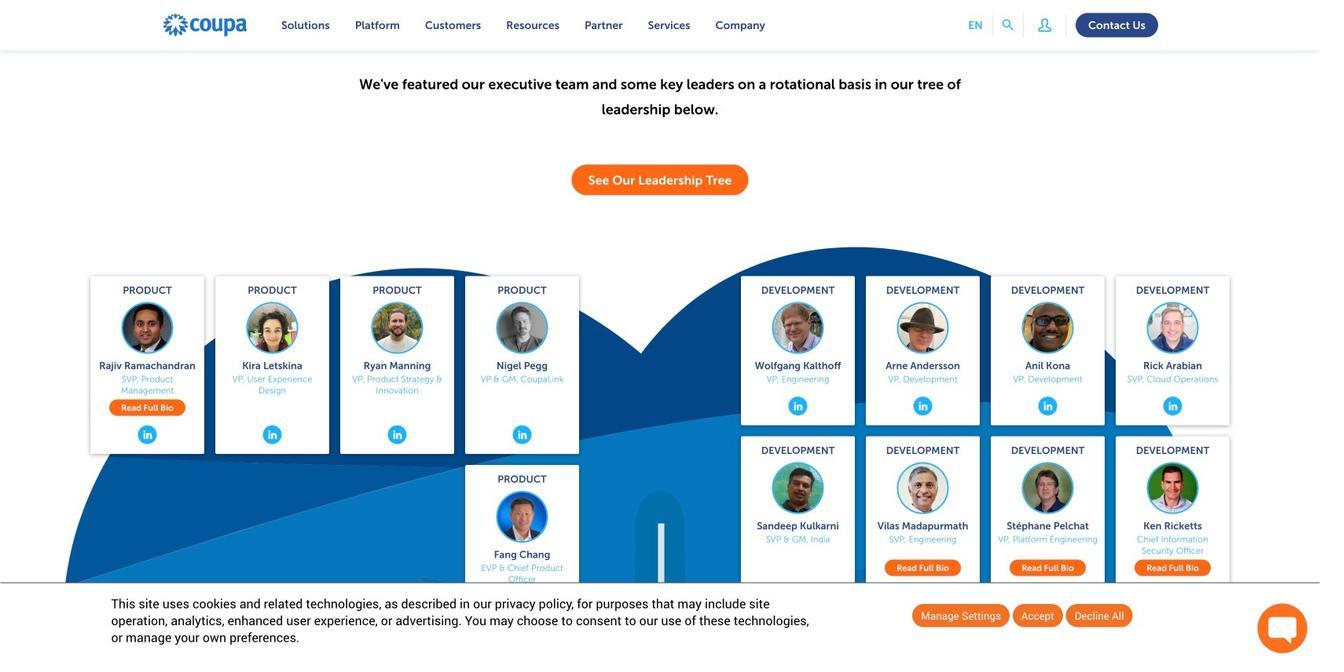 Task type: vqa. For each thing, say whether or not it's contained in the screenshot.
1st Arne Andersson image from the left
yes



Task type: describe. For each thing, give the bounding box(es) containing it.
wolfgang kalthoff image
[[774, 304, 822, 352]]

rick arabian image
[[1149, 304, 1197, 352]]

linkedin image for rajiv ramachandran image on the left of the page
[[138, 426, 157, 444]]

rajiv ramachandran image
[[123, 304, 172, 352]]

vilas madapurmath image
[[899, 464, 947, 513]]

kira letskina coupa image
[[248, 304, 297, 352]]

stéphane pelchat image
[[1024, 464, 1072, 513]]

1 arne andersson image from the left
[[899, 304, 947, 352]]

linkedin image for stéphane pelchat image
[[1038, 586, 1057, 605]]



Task type: locate. For each thing, give the bounding box(es) containing it.
linkedin image for rick arabian image
[[1163, 397, 1182, 416]]

linkedin image
[[789, 397, 807, 416], [914, 397, 932, 416], [1038, 397, 1057, 416], [1163, 397, 1182, 416], [263, 426, 282, 444]]

home image
[[162, 13, 248, 38]]

2 arne andersson image from the left
[[1024, 304, 1072, 352]]

mag glass image
[[1003, 19, 1014, 31]]

ryan manning coupa image
[[373, 304, 422, 352]]

linkedin image for vilas madapurmath image
[[914, 586, 932, 605]]

linkedin image for 2nd arne andersson image from the right
[[914, 397, 932, 416]]

linkedin image for 1st arne andersson image from the right
[[1038, 397, 1057, 416]]

ken ricketts image
[[1149, 464, 1197, 513]]

nigel pegg coupa image
[[498, 304, 547, 352]]

linkedin image for wolfgang kalthoff image
[[789, 397, 807, 416]]

fang chang - coupa image
[[498, 493, 547, 541]]

sandeep kulkarni image
[[774, 464, 822, 513]]

linkedin image
[[138, 426, 157, 444], [388, 426, 407, 444], [513, 426, 532, 444], [914, 586, 932, 605], [1038, 586, 1057, 605], [513, 615, 532, 634]]

1 horizontal spatial arne andersson image
[[1024, 304, 1072, 352]]

platform_user_centric image
[[1034, 14, 1056, 36]]

0 horizontal spatial arne andersson image
[[899, 304, 947, 352]]

arne andersson image
[[899, 304, 947, 352], [1024, 304, 1072, 352]]

linkedin image for kira letskina coupa image
[[263, 426, 282, 444]]

linkedin image for fang chang - coupa image on the bottom left of the page
[[513, 615, 532, 634]]



